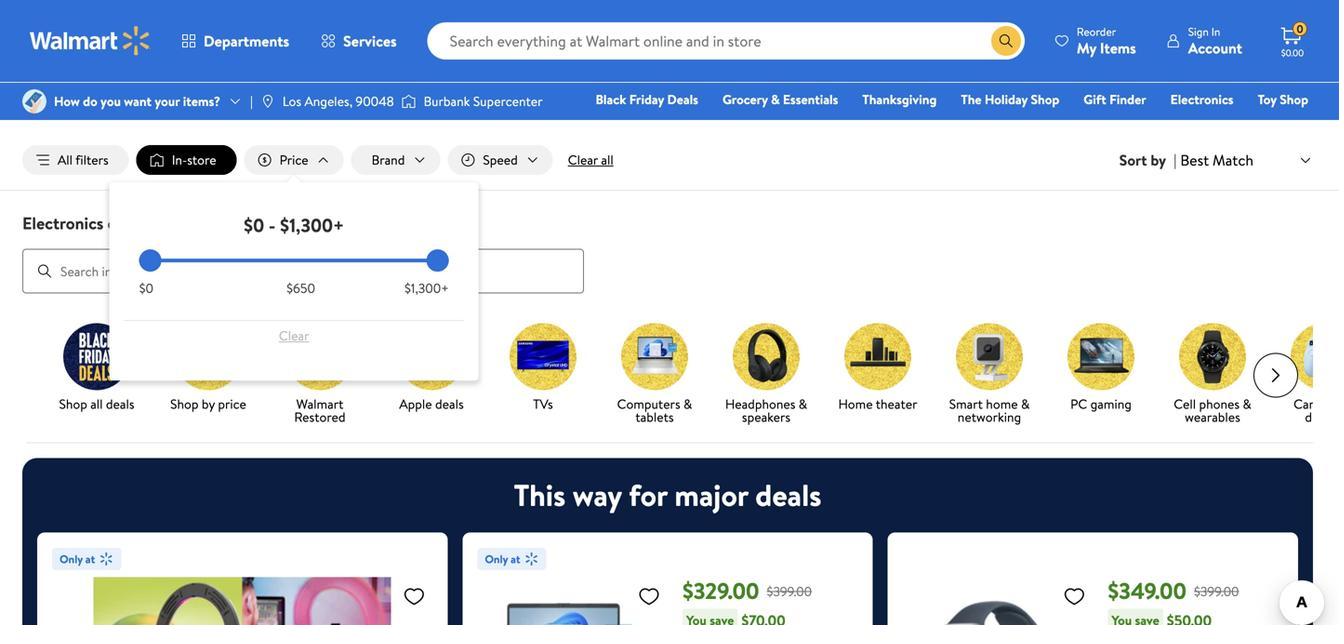 Task type: describe. For each thing, give the bounding box(es) containing it.
savings.
[[537, 10, 613, 42]]

tvs link
[[495, 323, 592, 414]]

Electronics deals search field
[[0, 212, 1339, 294]]

in
[[1212, 24, 1221, 40]]

0 horizontal spatial home
[[839, 395, 873, 413]]

you
[[101, 92, 121, 110]]

how do you want your items?
[[54, 92, 220, 110]]

only at for the only at group
[[60, 551, 95, 567]]

clear for clear
[[279, 327, 309, 345]]

clear all
[[568, 151, 614, 169]]

clear all button
[[561, 145, 621, 175]]

in-
[[860, 57, 873, 73]]

$399.00 for $349.00
[[1194, 582, 1239, 600]]

registry link
[[1086, 115, 1150, 135]]

90048
[[356, 92, 394, 110]]

cell phones and wearables image
[[1179, 323, 1246, 390]]

electronics for electronics deals
[[22, 212, 104, 235]]

$0 range field
[[139, 259, 449, 262]]

it!
[[821, 10, 842, 42]]

burbank
[[424, 92, 470, 110]]

$399.00 for $329.00
[[767, 582, 812, 600]]

los angeles, 90048
[[283, 92, 394, 110]]

headphones
[[725, 395, 796, 413]]

the
[[961, 90, 982, 108]]

& for headphones
[[799, 395, 808, 413]]

Search in electronics deals search field
[[22, 249, 584, 294]]

only for $329.00 group
[[485, 551, 508, 567]]

home theater image
[[845, 323, 912, 390]]

best match button
[[1177, 148, 1317, 172]]

computers & tablets link
[[606, 323, 703, 428]]

cameras
[[1294, 395, 1339, 426]]

store
[[187, 151, 216, 169]]

brand
[[372, 151, 405, 169]]

sign
[[1189, 24, 1209, 40]]

one debit link
[[1158, 115, 1237, 135]]

walmart+ link
[[1245, 115, 1317, 135]]

sign in to add to favorites list, hp 15.6" fhd laptop, intel core i5-1135g7, 8gb ram, 256gb ssd, silver, windows 11 home, 15-dy2795wm image
[[638, 585, 660, 608]]

$650
[[287, 279, 315, 297]]

services
[[343, 31, 397, 51]]

match
[[1213, 150, 1254, 170]]

speed
[[483, 151, 518, 169]]

shop down shop all deals image
[[59, 395, 87, 413]]

$349.00
[[1108, 575, 1187, 607]]

pc gaming link
[[1053, 323, 1150, 414]]

speakers
[[742, 408, 791, 426]]

at for the only at group
[[85, 551, 95, 567]]

supplies
[[560, 57, 598, 73]]

no
[[622, 57, 637, 73]]

home theater link
[[830, 323, 926, 414]]

shop all deals image
[[63, 323, 130, 390]]

shop inside "link"
[[170, 395, 199, 413]]

& for computers
[[684, 395, 692, 413]]

all filters
[[58, 151, 109, 169]]

pc gaming
[[1071, 395, 1132, 413]]

only at group
[[52, 548, 433, 625]]

want
[[124, 92, 152, 110]]

price button
[[244, 145, 344, 175]]

account
[[1189, 38, 1243, 58]]

gift finder link
[[1076, 89, 1155, 109]]

shop all deals link
[[48, 323, 145, 414]]

one
[[1166, 116, 1194, 134]]

sort by |
[[1120, 150, 1177, 170]]

checks.
[[661, 57, 696, 73]]

filters
[[75, 151, 109, 169]]

angeles,
[[305, 92, 353, 110]]

los
[[283, 92, 301, 110]]

clear for clear all
[[568, 151, 598, 169]]

deals down shop all deals image
[[106, 395, 134, 413]]

shop inside toy shop home
[[1280, 90, 1309, 108]]

for
[[629, 474, 668, 516]]

shop all deals
[[59, 395, 134, 413]]

deals inside 'search box'
[[108, 212, 145, 235]]

 image for burbank supercenter
[[401, 92, 416, 111]]

& inside cell phones & wearables
[[1243, 395, 1252, 413]]

deals right the major
[[756, 474, 822, 516]]

& for grocery
[[771, 90, 780, 108]]

gifts.
[[658, 10, 708, 42]]

black friday deals link
[[587, 89, 707, 109]]

toy
[[1258, 90, 1277, 108]]

phones
[[1199, 395, 1240, 413]]

one debit
[[1166, 116, 1229, 134]]

walmart restored image
[[286, 323, 353, 390]]

computers
[[617, 395, 681, 413]]

at for $329.00 group
[[511, 551, 521, 567]]

speed button
[[448, 145, 553, 175]]

walmart restored link
[[272, 323, 368, 428]]

Walmart Site-Wide search field
[[428, 22, 1025, 60]]

epic
[[490, 10, 532, 42]]

brand button
[[351, 145, 440, 175]]

apple
[[399, 395, 432, 413]]

walmart restored
[[294, 395, 346, 426]]

tablets
[[636, 408, 674, 426]]

top
[[618, 10, 652, 42]]

available
[[816, 57, 857, 73]]

reorder my items
[[1077, 24, 1136, 58]]

supercenter
[[473, 92, 543, 110]]

grocery
[[723, 90, 768, 108]]

shop by price
[[170, 395, 246, 413]]

& inside the smart home & networking
[[1021, 395, 1030, 413]]

pc gaming image
[[1068, 323, 1135, 390]]

by for shop
[[202, 395, 215, 413]]

| inside sort and filter section element
[[1174, 150, 1177, 170]]

pc
[[1071, 395, 1088, 413]]

 image for los angeles, 90048
[[260, 94, 275, 109]]

shop by price link
[[160, 323, 257, 414]]

smart home & networking
[[949, 395, 1030, 426]]

do
[[83, 92, 97, 110]]

in-store
[[172, 151, 216, 169]]



Task type: locate. For each thing, give the bounding box(es) containing it.
 image right 90048
[[401, 92, 416, 111]]

only inside $329.00 group
[[485, 551, 508, 567]]

& right grocery
[[771, 90, 780, 108]]

home left 'theater'
[[839, 395, 873, 413]]

1 vertical spatial electronics
[[22, 212, 104, 235]]

electronics for electronics
[[1171, 90, 1234, 108]]

& right phones
[[1243, 395, 1252, 413]]

toy shop link
[[1250, 89, 1317, 109]]

0 horizontal spatial |
[[250, 92, 253, 110]]

in-
[[172, 151, 187, 169]]

finder
[[1110, 90, 1147, 108]]

shop left price
[[170, 395, 199, 413]]

thanksgiving link
[[854, 89, 945, 109]]

select
[[698, 57, 729, 73]]

1 horizontal spatial only at
[[485, 551, 521, 567]]

$399.00 right $349.00
[[1194, 582, 1239, 600]]

cell phones & wearables link
[[1165, 323, 1261, 428]]

0 horizontal spatial $1,300+
[[280, 212, 344, 238]]

clear inside clear all button
[[568, 151, 598, 169]]

0 vertical spatial clear
[[568, 151, 598, 169]]

0 horizontal spatial by
[[202, 395, 215, 413]]

shop by price image
[[175, 323, 242, 390]]

1 $399.00 from the left
[[767, 582, 812, 600]]

1 horizontal spatial by
[[1151, 150, 1167, 170]]

headphones & speakers
[[725, 395, 808, 426]]

0 vertical spatial all
[[601, 151, 614, 169]]

 image left the 'los'
[[260, 94, 275, 109]]

walmart
[[296, 395, 344, 413]]

Search search field
[[428, 22, 1025, 60]]

& right the speakers
[[799, 395, 808, 413]]

black friday deals
[[596, 90, 699, 108]]

clear down $650
[[279, 327, 309, 345]]

deals right apple
[[435, 395, 464, 413]]

only at inside $329.00 group
[[485, 551, 521, 567]]

miss
[[773, 10, 816, 42]]

debit
[[1197, 116, 1229, 134]]

registry
[[1095, 116, 1142, 134]]

0 vertical spatial |
[[250, 92, 253, 110]]

deals down filters on the top left
[[108, 212, 145, 235]]

at
[[85, 551, 95, 567], [511, 551, 521, 567]]

restored
[[294, 408, 346, 426]]

last.
[[601, 57, 620, 73]]

grocery & essentials link
[[714, 89, 847, 109]]

$0 for $0 - $1,300+
[[244, 212, 264, 238]]

electronics deals
[[22, 212, 145, 235]]

only at
[[60, 551, 95, 567], [485, 551, 521, 567]]

in-store button
[[136, 145, 237, 175]]

$0 for $0
[[139, 279, 153, 297]]

1 horizontal spatial all
[[601, 151, 614, 169]]

1 horizontal spatial  image
[[401, 92, 416, 111]]

walmart image
[[30, 26, 151, 56]]

not
[[783, 57, 799, 73]]

all filters button
[[22, 145, 129, 175]]

only for the only at group
[[60, 551, 83, 567]]

by left price
[[202, 395, 215, 413]]

clear
[[568, 151, 598, 169], [279, 327, 309, 345]]

by inside sort and filter section element
[[1151, 150, 1167, 170]]

home down the the
[[969, 116, 1003, 134]]

headphones and speakers image
[[733, 323, 800, 390]]

$399.00 right $329.00 on the bottom right
[[767, 582, 812, 600]]

computers and tablets image
[[621, 323, 688, 390]]

$329.00
[[683, 575, 760, 607]]

at inside the only at group
[[85, 551, 95, 567]]

home link
[[961, 115, 1011, 135]]

search image
[[37, 264, 52, 279]]

0
[[1297, 21, 1304, 37]]

1 vertical spatial clear
[[279, 327, 309, 345]]

limited quantities. while supplies last. no rain checks. select items may not be available in-store.
[[439, 57, 900, 73]]

sign in to add to favorites list, vivitar 18" led rgb ring light with tripod, phone holder usb charging ports, and wireless remote image
[[403, 585, 425, 608]]

2 $399.00 from the left
[[1194, 582, 1239, 600]]

& right tablets
[[684, 395, 692, 413]]

$1,300+ up $1300 range field
[[280, 212, 344, 238]]

-
[[269, 212, 276, 238]]

$399.00
[[767, 582, 812, 600], [1194, 582, 1239, 600]]

networking
[[958, 408, 1022, 426]]

all down black
[[601, 151, 614, 169]]

electronics up one debit at the top right of the page
[[1171, 90, 1234, 108]]

0 horizontal spatial all
[[90, 395, 103, 413]]

all down shop all deals image
[[90, 395, 103, 413]]

 image
[[22, 89, 47, 113]]

$329.00 group
[[477, 548, 858, 625]]

by right sort
[[1151, 150, 1167, 170]]

quantities.
[[478, 57, 528, 73]]

1 horizontal spatial $1,300+
[[405, 279, 449, 297]]

1 vertical spatial $0
[[139, 279, 153, 297]]

0 horizontal spatial clear
[[279, 327, 309, 345]]

by inside "link"
[[202, 395, 215, 413]]

2 at from the left
[[511, 551, 521, 567]]

all for shop
[[90, 395, 103, 413]]

epic savings. top gifts. don't miss it!
[[490, 10, 842, 42]]

0 horizontal spatial at
[[85, 551, 95, 567]]

&
[[771, 90, 780, 108], [684, 395, 692, 413], [799, 395, 808, 413], [1021, 395, 1030, 413], [1243, 395, 1252, 413]]

$399.00 inside $329.00 $399.00
[[767, 582, 812, 600]]

black
[[596, 90, 626, 108]]

fashion link
[[1019, 115, 1079, 135]]

0 vertical spatial electronics
[[1171, 90, 1234, 108]]

departments button
[[166, 19, 305, 63]]

1 only at from the left
[[60, 551, 95, 567]]

0 horizontal spatial $399.00
[[767, 582, 812, 600]]

search icon image
[[999, 33, 1014, 48]]

shop up fashion
[[1031, 90, 1060, 108]]

smart home and networking image
[[956, 323, 1023, 390]]

departments
[[204, 31, 289, 51]]

1 horizontal spatial clear
[[568, 151, 598, 169]]

0 vertical spatial $0
[[244, 212, 264, 238]]

cameras link
[[1276, 323, 1339, 428]]

2 only at from the left
[[485, 551, 521, 567]]

limited
[[439, 57, 476, 73]]

$1300 range field
[[139, 259, 449, 262]]

& right home
[[1021, 395, 1030, 413]]

1 vertical spatial all
[[90, 395, 103, 413]]

1 vertical spatial |
[[1174, 150, 1177, 170]]

$1,300+ up apple deals image
[[405, 279, 449, 297]]

2 only from the left
[[485, 551, 508, 567]]

1 at from the left
[[85, 551, 95, 567]]

| left best
[[1174, 150, 1177, 170]]

electronics link
[[1162, 89, 1242, 109]]

deals
[[667, 90, 699, 108]]

computers & tablets
[[617, 395, 692, 426]]

shop right toy
[[1280, 90, 1309, 108]]

burbank supercenter
[[424, 92, 543, 110]]

all inside button
[[601, 151, 614, 169]]

1 vertical spatial by
[[202, 395, 215, 413]]

walmart+
[[1253, 116, 1309, 134]]

tvs image
[[510, 323, 577, 390]]

price
[[280, 151, 309, 169]]

this way for major deals
[[514, 474, 822, 516]]

friday
[[629, 90, 664, 108]]

sign in account
[[1189, 24, 1243, 58]]

& inside computers & tablets
[[684, 395, 692, 413]]

$0
[[244, 212, 264, 238], [139, 279, 153, 297]]

$1,300+
[[280, 212, 344, 238], [405, 279, 449, 297]]

apple deals link
[[383, 323, 480, 414]]

1 horizontal spatial electronics
[[1171, 90, 1234, 108]]

home
[[969, 116, 1003, 134], [839, 395, 873, 413]]

tvs
[[533, 395, 553, 413]]

cameras and drones image
[[1291, 323, 1339, 390]]

may
[[760, 57, 780, 73]]

home
[[986, 395, 1018, 413]]

0 horizontal spatial  image
[[260, 94, 275, 109]]

1 horizontal spatial $399.00
[[1194, 582, 1239, 600]]

by for sort
[[1151, 150, 1167, 170]]

smart
[[949, 395, 983, 413]]

cell phones & wearables
[[1174, 395, 1252, 426]]

all for clear
[[601, 151, 614, 169]]

0 horizontal spatial $0
[[139, 279, 153, 297]]

clear down black
[[568, 151, 598, 169]]

price
[[218, 395, 246, 413]]

0 vertical spatial home
[[969, 116, 1003, 134]]

$329.00 $399.00
[[683, 575, 812, 607]]

at inside $329.00 group
[[511, 551, 521, 567]]

0 horizontal spatial electronics
[[22, 212, 104, 235]]

rain
[[640, 57, 658, 73]]

0 vertical spatial $1,300+
[[280, 212, 344, 238]]

sort and filter section element
[[0, 130, 1339, 190]]

1 vertical spatial $1,300+
[[405, 279, 449, 297]]

by
[[1151, 150, 1167, 170], [202, 395, 215, 413]]

1 only from the left
[[60, 551, 83, 567]]

apple deals image
[[398, 323, 465, 390]]

only at inside group
[[60, 551, 95, 567]]

$399.00 inside '$349.00 $399.00'
[[1194, 582, 1239, 600]]

1 horizontal spatial at
[[511, 551, 521, 567]]

toy shop home
[[969, 90, 1309, 134]]

1 horizontal spatial |
[[1174, 150, 1177, 170]]

electronics inside 'search box'
[[22, 212, 104, 235]]

0 vertical spatial by
[[1151, 150, 1167, 170]]

electronics
[[1171, 90, 1234, 108], [22, 212, 104, 235]]

apple deals
[[399, 395, 464, 413]]

sign in to add to favorites list, apple watch series 9 gps 41mm silver aluminum case with storm blue sport band - s/m image
[[1064, 585, 1086, 608]]

next slide for chipmodulewithimages list image
[[1254, 353, 1299, 398]]

services button
[[305, 19, 413, 63]]

home inside toy shop home
[[969, 116, 1003, 134]]

$349.00 $399.00
[[1108, 575, 1239, 607]]

only inside group
[[60, 551, 83, 567]]

only at for $329.00 group
[[485, 551, 521, 567]]

store.
[[873, 57, 900, 73]]

best
[[1181, 150, 1209, 170]]

electronics up search image
[[22, 212, 104, 235]]

only
[[60, 551, 83, 567], [485, 551, 508, 567]]

wearables
[[1185, 408, 1241, 426]]

$0 down electronics deals
[[139, 279, 153, 297]]

holiday
[[985, 90, 1028, 108]]

gaming
[[1091, 395, 1132, 413]]

1 vertical spatial home
[[839, 395, 873, 413]]

& inside headphones & speakers
[[799, 395, 808, 413]]

1 horizontal spatial $0
[[244, 212, 264, 238]]

1 horizontal spatial only
[[485, 551, 508, 567]]

| left the 'los'
[[250, 92, 253, 110]]

1 horizontal spatial home
[[969, 116, 1003, 134]]

0 horizontal spatial only
[[60, 551, 83, 567]]

 image
[[401, 92, 416, 111], [260, 94, 275, 109]]

clear button
[[139, 321, 449, 351]]

clear inside clear button
[[279, 327, 309, 345]]

0 horizontal spatial only at
[[60, 551, 95, 567]]

home theater
[[839, 395, 918, 413]]

$0 left -
[[244, 212, 264, 238]]

all
[[601, 151, 614, 169], [90, 395, 103, 413]]

shop
[[1031, 90, 1060, 108], [1280, 90, 1309, 108], [59, 395, 87, 413], [170, 395, 199, 413]]



Task type: vqa. For each thing, say whether or not it's contained in the screenshot.
Computers's the "&"
yes



